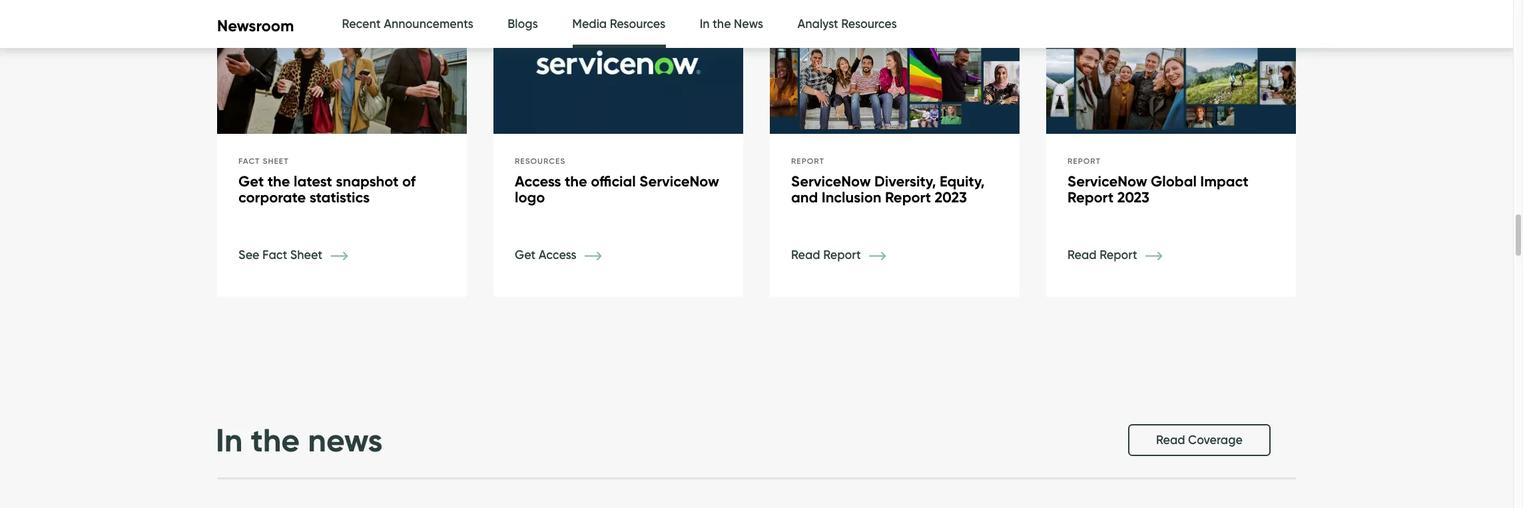Task type: locate. For each thing, give the bounding box(es) containing it.
0 vertical spatial access
[[515, 173, 561, 191]]

analyst resources
[[797, 17, 897, 31]]

equity,
[[940, 173, 985, 191]]

1 vertical spatial in
[[216, 420, 243, 460]]

access inside access the official servicenow logo
[[515, 173, 561, 191]]

1 read report from the left
[[791, 248, 864, 262]]

read report link for inclusion
[[791, 248, 906, 262]]

global
[[1151, 173, 1197, 191]]

1 resources from the left
[[610, 17, 665, 31]]

read coverage link
[[1128, 424, 1271, 456]]

1 vertical spatial get
[[515, 248, 536, 262]]

1 servicenow from the left
[[639, 173, 719, 191]]

read for servicenow diversity, equity, and inclusion report 2023
[[791, 248, 820, 262]]

access
[[515, 173, 561, 191], [539, 248, 576, 262]]

get left latest
[[238, 173, 264, 191]]

blogs link
[[508, 0, 538, 49]]

report
[[885, 188, 931, 206], [1068, 188, 1114, 206], [823, 248, 861, 262], [1100, 248, 1137, 262]]

2 2023 from the left
[[1117, 188, 1149, 206]]

1 horizontal spatial servicenow
[[791, 173, 871, 191]]

media resources link
[[572, 0, 665, 52]]

servicenow inside servicenow global impact report 2023
[[1068, 173, 1147, 191]]

latest
[[294, 173, 332, 191]]

of
[[402, 173, 416, 191]]

2 horizontal spatial servicenow
[[1068, 173, 1147, 191]]

the inside access the official servicenow logo
[[565, 173, 587, 191]]

get down logo
[[515, 248, 536, 262]]

get
[[238, 173, 264, 191], [515, 248, 536, 262]]

corporate
[[238, 188, 306, 206]]

1 horizontal spatial in
[[700, 17, 710, 31]]

1 vertical spatial access
[[539, 248, 576, 262]]

media
[[572, 17, 607, 31]]

2 read report link from the left
[[1068, 248, 1182, 262]]

read report
[[791, 248, 864, 262], [1068, 248, 1140, 262]]

resources
[[610, 17, 665, 31], [841, 17, 897, 31]]

get inside get the latest snapshot of corporate statistics
[[238, 173, 264, 191]]

the for news
[[251, 420, 300, 460]]

2023 inside servicenow diversity, equity, and inclusion report 2023
[[935, 188, 967, 206]]

2 resources from the left
[[841, 17, 897, 31]]

and
[[791, 188, 818, 206]]

3 servicenow from the left
[[1068, 173, 1147, 191]]

0 horizontal spatial read report
[[791, 248, 864, 262]]

inclusion
[[822, 188, 881, 206]]

2 read report from the left
[[1068, 248, 1140, 262]]

2023
[[935, 188, 967, 206], [1117, 188, 1149, 206]]

diversity,
[[874, 173, 936, 191]]

in
[[700, 17, 710, 31], [216, 420, 243, 460]]

0 horizontal spatial read report link
[[791, 248, 906, 262]]

0 vertical spatial get
[[238, 173, 264, 191]]

analyst resources link
[[797, 0, 897, 49]]

newsroom
[[217, 16, 294, 35]]

servicenow inside access the official servicenow logo
[[639, 173, 719, 191]]

1 horizontal spatial get
[[515, 248, 536, 262]]

read for in the news
[[1156, 433, 1185, 447]]

1 horizontal spatial read
[[1068, 248, 1097, 262]]

in the news
[[216, 420, 383, 460]]

resources right analyst
[[841, 17, 897, 31]]

1 read report link from the left
[[791, 248, 906, 262]]

1 horizontal spatial 2023
[[1117, 188, 1149, 206]]

the inside get the latest snapshot of corporate statistics
[[268, 173, 290, 191]]

recent announcements link
[[342, 0, 473, 49]]

get the latest snapshot of corporate statistics image
[[217, 0, 467, 137]]

1 horizontal spatial read report link
[[1068, 248, 1182, 262]]

servicenow
[[639, 173, 719, 191], [791, 173, 871, 191], [1068, 173, 1147, 191]]

resources right the media
[[610, 17, 665, 31]]

servicenow for and
[[791, 173, 871, 191]]

2 horizontal spatial read
[[1156, 433, 1185, 447]]

get for get access
[[515, 248, 536, 262]]

0 vertical spatial in
[[700, 17, 710, 31]]

servicenow inside servicenow diversity, equity, and inclusion report 2023
[[791, 173, 871, 191]]

official
[[591, 173, 636, 191]]

blogs
[[508, 17, 538, 31]]

read report link
[[791, 248, 906, 262], [1068, 248, 1182, 262]]

report inside servicenow diversity, equity, and inclusion report 2023
[[885, 188, 931, 206]]

the
[[713, 17, 731, 31], [268, 173, 290, 191], [565, 173, 587, 191], [251, 420, 300, 460]]

resources inside "link"
[[841, 17, 897, 31]]

1 2023 from the left
[[935, 188, 967, 206]]

0 horizontal spatial get
[[238, 173, 264, 191]]

0 horizontal spatial in
[[216, 420, 243, 460]]

0 horizontal spatial read
[[791, 248, 820, 262]]

0 horizontal spatial resources
[[610, 17, 665, 31]]

read report for report
[[1068, 248, 1140, 262]]

1 horizontal spatial read report
[[1068, 248, 1140, 262]]

0 horizontal spatial 2023
[[935, 188, 967, 206]]

read for servicenow global impact report 2023
[[1068, 248, 1097, 262]]

read report link for 2023
[[1068, 248, 1182, 262]]

sheet
[[290, 248, 322, 262]]

get access
[[515, 248, 579, 262]]

see fact sheet link
[[238, 248, 367, 262]]

recent announcements
[[342, 17, 473, 31]]

2 servicenow from the left
[[791, 173, 871, 191]]

read
[[791, 248, 820, 262], [1068, 248, 1097, 262], [1156, 433, 1185, 447]]

coverage
[[1188, 433, 1243, 447]]

announcements
[[384, 17, 473, 31]]

1 horizontal spatial resources
[[841, 17, 897, 31]]

0 horizontal spatial servicenow
[[639, 173, 719, 191]]



Task type: vqa. For each thing, say whether or not it's contained in the screenshot.
the About
no



Task type: describe. For each thing, give the bounding box(es) containing it.
snapshot
[[336, 173, 399, 191]]

impact
[[1200, 173, 1248, 191]]

recent
[[342, 17, 381, 31]]

news
[[308, 420, 383, 460]]

resources for media resources
[[610, 17, 665, 31]]

servicenow global impact report 2023
[[1068, 173, 1248, 206]]

the for news
[[713, 17, 731, 31]]

in the news
[[700, 17, 763, 31]]

news
[[734, 17, 763, 31]]

servicenow for report
[[1068, 173, 1147, 191]]

access the official servicenow logo
[[515, 173, 719, 206]]

statistics
[[309, 188, 370, 206]]

report inside servicenow global impact report 2023
[[1068, 188, 1114, 206]]

logo
[[515, 188, 545, 206]]

get for get the latest snapshot of corporate statistics
[[238, 173, 264, 191]]

in the news link
[[700, 0, 763, 49]]

analyst
[[797, 17, 838, 31]]

media resources
[[572, 17, 665, 31]]

the for latest
[[268, 173, 290, 191]]

servicenow diversity, equity, and inclusion report 2023 image
[[770, 0, 1020, 137]]

see
[[238, 248, 259, 262]]

2023 inside servicenow global impact report 2023
[[1117, 188, 1149, 206]]

get the latest snapshot of corporate statistics
[[238, 173, 416, 206]]

in for in the news
[[700, 17, 710, 31]]

the for official
[[565, 173, 587, 191]]

read report for and
[[791, 248, 864, 262]]

read coverage
[[1156, 433, 1243, 447]]

see fact sheet
[[238, 248, 325, 262]]

servicenow global impact report 2023 image
[[1046, 0, 1296, 137]]

resources for analyst resources
[[841, 17, 897, 31]]

servicenow diversity, equity, and inclusion report 2023
[[791, 173, 985, 206]]

fact
[[262, 248, 287, 262]]

get access link
[[515, 248, 621, 262]]

in for in the news
[[216, 420, 243, 460]]



